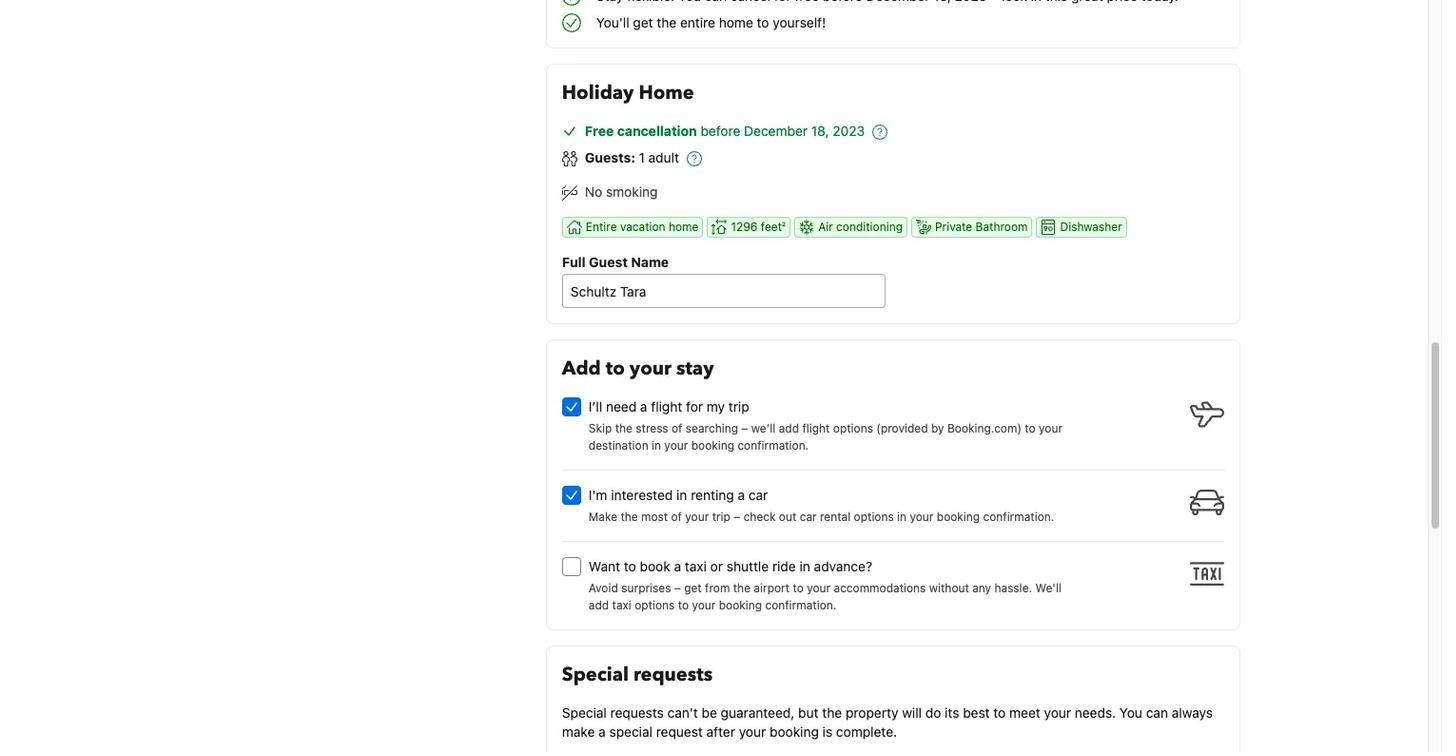 Task type: describe. For each thing, give the bounding box(es) containing it.
meet
[[1010, 705, 1041, 721]]

surprises
[[621, 582, 671, 596]]

will
[[902, 705, 922, 721]]

accommodations
[[834, 582, 926, 596]]

0 vertical spatial trip
[[729, 399, 749, 415]]

in inside 'skip the stress of searching – we'll add flight options (provided by booking.com) to your destination in your booking confirmation.'
[[652, 439, 661, 453]]

to inside special requests can't be guaranteed, but the property will do its best to meet your needs. you can always make a special request after your booking is complete.
[[994, 705, 1006, 721]]

can
[[1146, 705, 1168, 721]]

feet²
[[761, 220, 786, 234]]

special for special requests can't be guaranteed, but the property will do its best to meet your needs. you can always make a special request after your booking is complete.
[[562, 705, 607, 721]]

skip
[[589, 422, 612, 436]]

your down advance? at the bottom
[[807, 582, 831, 596]]

before
[[701, 123, 741, 139]]

want
[[589, 559, 620, 575]]

need
[[606, 399, 637, 415]]

guest
[[589, 254, 628, 270]]

special requests can't be guaranteed, but the property will do its best to meet your needs. you can always make a special request after your booking is complete.
[[562, 705, 1213, 741]]

0 vertical spatial car
[[749, 487, 768, 504]]

1 vertical spatial home
[[669, 220, 699, 234]]

be
[[702, 705, 717, 721]]

cancellation
[[617, 123, 697, 139]]

a inside special requests can't be guaranteed, but the property will do its best to meet your needs. you can always make a special request after your booking is complete.
[[599, 724, 606, 741]]

options inside 'skip the stress of searching – we'll add flight options (provided by booking.com) to your destination in your booking confirmation.'
[[833, 422, 873, 436]]

in right ride
[[800, 559, 810, 575]]

1 horizontal spatial –
[[734, 510, 740, 525]]

free cancellation before december 18, 2023
[[585, 123, 865, 139]]

private
[[935, 220, 972, 234]]

a right need
[[640, 399, 647, 415]]

no
[[585, 184, 602, 200]]

a up check
[[738, 487, 745, 504]]

i'll
[[589, 399, 602, 415]]

flight inside 'skip the stress of searching – we'll add flight options (provided by booking.com) to your destination in your booking confirmation.'
[[802, 422, 830, 436]]

1 vertical spatial car
[[800, 510, 817, 525]]

skip the stress of searching – we'll add flight options (provided by booking.com) to your destination in your booking confirmation.
[[589, 422, 1063, 453]]

18,
[[811, 123, 829, 139]]

taxi inside avoid surprises – get from the airport to your accommodations without any hassle. we'll add taxi options to your booking confirmation.
[[612, 599, 632, 613]]

you'll
[[596, 14, 629, 30]]

2023
[[833, 123, 865, 139]]

air conditioning
[[818, 220, 903, 234]]

air
[[818, 220, 833, 234]]

confirmation. inside 'skip the stress of searching – we'll add flight options (provided by booking.com) to your destination in your booking confirmation.'
[[738, 439, 809, 453]]

entire vacation home
[[586, 220, 699, 234]]

dishwasher
[[1060, 220, 1122, 234]]

book
[[640, 559, 671, 575]]

any
[[973, 582, 991, 596]]

my
[[707, 399, 725, 415]]

december
[[744, 123, 808, 139]]

but
[[798, 705, 819, 721]]

add inside avoid surprises – get from the airport to your accommodations without any hassle. we'll add taxi options to your booking confirmation.
[[589, 599, 609, 613]]

entire
[[586, 220, 617, 234]]

destination
[[589, 439, 649, 453]]

booking up the without at the bottom
[[937, 510, 980, 525]]

the down interested
[[621, 510, 638, 525]]

vacation
[[620, 220, 666, 234]]

check
[[744, 510, 776, 525]]

private bathroom
[[935, 220, 1028, 234]]

options inside avoid surprises – get from the airport to your accommodations without any hassle. we'll add taxi options to your booking confirmation.
[[635, 599, 675, 613]]

full
[[562, 254, 586, 270]]

free
[[585, 123, 614, 139]]

the inside 'skip the stress of searching – we'll add flight options (provided by booking.com) to your destination in your booking confirmation.'
[[615, 422, 633, 436]]

booking inside special requests can't be guaranteed, but the property will do its best to meet your needs. you can always make a special request after your booking is complete.
[[770, 724, 819, 741]]

yourself!
[[773, 14, 826, 30]]

to right the add
[[606, 356, 625, 382]]

can't
[[667, 705, 698, 721]]

from
[[705, 582, 730, 596]]

to left yourself!
[[757, 14, 769, 30]]

best
[[963, 705, 990, 721]]

want to book a taxi or shuttle ride in advance?
[[589, 559, 872, 575]]

i'm interested in renting a car
[[589, 487, 768, 504]]

holiday home
[[562, 80, 694, 106]]

group containing i'll need a flight for my trip
[[562, 390, 1233, 615]]

out
[[779, 510, 797, 525]]

after
[[707, 724, 735, 741]]

guaranteed,
[[721, 705, 795, 721]]

make the most of your trip – check out car rental options in your booking confirmation.
[[589, 510, 1054, 525]]

name
[[631, 254, 669, 270]]

i'm
[[589, 487, 607, 504]]

conditioning
[[836, 220, 903, 234]]

airport
[[754, 582, 790, 596]]

holiday
[[562, 80, 634, 106]]

add to your stay
[[562, 356, 714, 382]]

bathroom
[[976, 220, 1028, 234]]

advance?
[[814, 559, 872, 575]]

0 vertical spatial flight
[[651, 399, 682, 415]]

special
[[609, 724, 653, 741]]

is
[[823, 724, 833, 741]]

1296 feet²
[[731, 220, 786, 234]]

your right "booking.com)" on the bottom of the page
[[1039, 422, 1063, 436]]

property
[[846, 705, 899, 721]]

a right book
[[674, 559, 681, 575]]

do
[[926, 705, 941, 721]]

– inside 'skip the stress of searching – we'll add flight options (provided by booking.com) to your destination in your booking confirmation.'
[[741, 422, 748, 436]]

the inside special requests can't be guaranteed, but the property will do its best to meet your needs. you can always make a special request after your booking is complete.
[[822, 705, 842, 721]]

smoking
[[606, 184, 658, 200]]

1296
[[731, 220, 758, 234]]

0 vertical spatial home
[[719, 14, 753, 30]]

its
[[945, 705, 959, 721]]

(provided
[[877, 422, 928, 436]]

needs.
[[1075, 705, 1116, 721]]

make
[[562, 724, 595, 741]]

in left renting
[[677, 487, 687, 504]]

always
[[1172, 705, 1213, 721]]



Task type: vqa. For each thing, say whether or not it's contained in the screenshot.
done! at the left top of page
no



Task type: locate. For each thing, give the bounding box(es) containing it.
flight
[[651, 399, 682, 415], [802, 422, 830, 436]]

flight right we'll
[[802, 422, 830, 436]]

renting
[[691, 487, 734, 504]]

the up destination
[[615, 422, 633, 436]]

in down "stress"
[[652, 439, 661, 453]]

1
[[639, 149, 645, 166]]

0 vertical spatial of
[[672, 422, 683, 436]]

booking down from
[[719, 599, 762, 613]]

taxi left or
[[685, 559, 707, 575]]

1 vertical spatial confirmation.
[[983, 510, 1054, 525]]

your down renting
[[685, 510, 709, 525]]

requests
[[634, 662, 713, 688], [610, 705, 664, 721]]

1 vertical spatial get
[[684, 582, 702, 596]]

special for special requests
[[562, 662, 629, 688]]

0 horizontal spatial add
[[589, 599, 609, 613]]

hassle.
[[995, 582, 1032, 596]]

0 horizontal spatial car
[[749, 487, 768, 504]]

guests: 1 adult
[[585, 149, 679, 166]]

confirmation. up hassle.
[[983, 510, 1054, 525]]

– left we'll
[[741, 422, 748, 436]]

2 vertical spatial confirmation.
[[765, 599, 837, 613]]

of
[[672, 422, 683, 436], [671, 510, 682, 525]]

options left (provided on the right bottom
[[833, 422, 873, 436]]

adult
[[648, 149, 679, 166]]

you'll get the entire home to yourself!
[[596, 14, 826, 30]]

0 horizontal spatial get
[[633, 14, 653, 30]]

without
[[929, 582, 969, 596]]

for
[[686, 399, 703, 415]]

add
[[562, 356, 601, 382]]

you
[[1120, 705, 1143, 721]]

a
[[640, 399, 647, 415], [738, 487, 745, 504], [674, 559, 681, 575], [599, 724, 606, 741]]

to right "booking.com)" on the bottom of the page
[[1025, 422, 1036, 436]]

requests for special requests can't be guaranteed, but the property will do its best to meet your needs. you can always make a special request after your booking is complete.
[[610, 705, 664, 721]]

1 horizontal spatial car
[[800, 510, 817, 525]]

entire
[[680, 14, 715, 30]]

i'll need a flight for my trip
[[589, 399, 749, 415]]

booking inside 'skip the stress of searching – we'll add flight options (provided by booking.com) to your destination in your booking confirmation.'
[[691, 439, 735, 453]]

– right surprises
[[674, 582, 681, 596]]

interested
[[611, 487, 673, 504]]

guests:
[[585, 149, 636, 166]]

shuttle
[[727, 559, 769, 575]]

of for renting
[[671, 510, 682, 525]]

searching
[[686, 422, 738, 436]]

to left book
[[624, 559, 636, 575]]

avoid surprises – get from the airport to your accommodations without any hassle. we'll add taxi options to your booking confirmation.
[[589, 582, 1062, 613]]

your up i'll need a flight for my trip
[[630, 356, 672, 382]]

confirmation. down the airport
[[765, 599, 837, 613]]

requests for special requests
[[634, 662, 713, 688]]

trip down renting
[[712, 510, 731, 525]]

a right make
[[599, 724, 606, 741]]

0 vertical spatial –
[[741, 422, 748, 436]]

booking down searching
[[691, 439, 735, 453]]

home right vacation
[[669, 220, 699, 234]]

stress
[[636, 422, 668, 436]]

the down shuttle
[[733, 582, 751, 596]]

your
[[630, 356, 672, 382], [1039, 422, 1063, 436], [664, 439, 688, 453], [685, 510, 709, 525], [910, 510, 934, 525], [807, 582, 831, 596], [692, 599, 716, 613], [1044, 705, 1071, 721], [739, 724, 766, 741]]

to down ride
[[793, 582, 804, 596]]

add
[[779, 422, 799, 436], [589, 599, 609, 613]]

or
[[710, 559, 723, 575]]

your down "stress"
[[664, 439, 688, 453]]

1 horizontal spatial add
[[779, 422, 799, 436]]

to
[[757, 14, 769, 30], [606, 356, 625, 382], [1025, 422, 1036, 436], [624, 559, 636, 575], [793, 582, 804, 596], [678, 599, 689, 613], [994, 705, 1006, 721]]

requests inside special requests can't be guaranteed, but the property will do its best to meet your needs. you can always make a special request after your booking is complete.
[[610, 705, 664, 721]]

your down guaranteed, at the bottom of the page
[[739, 724, 766, 741]]

ride
[[773, 559, 796, 575]]

– inside avoid surprises – get from the airport to your accommodations without any hassle. we'll add taxi options to your booking confirmation.
[[674, 582, 681, 596]]

get left from
[[684, 582, 702, 596]]

request
[[656, 724, 703, 741]]

1 of from the top
[[672, 422, 683, 436]]

make
[[589, 510, 617, 525]]

0 vertical spatial special
[[562, 662, 629, 688]]

home
[[639, 80, 694, 106]]

car right out
[[800, 510, 817, 525]]

rental
[[820, 510, 851, 525]]

1 vertical spatial special
[[562, 705, 607, 721]]

by
[[931, 422, 944, 436]]

– left check
[[734, 510, 740, 525]]

1 vertical spatial options
[[854, 510, 894, 525]]

the up is
[[822, 705, 842, 721]]

most
[[641, 510, 668, 525]]

group
[[562, 390, 1233, 615]]

get
[[633, 14, 653, 30], [684, 582, 702, 596]]

no smoking
[[585, 184, 658, 200]]

of down i'm interested in renting a car
[[671, 510, 682, 525]]

get inside avoid surprises – get from the airport to your accommodations without any hassle. we'll add taxi options to your booking confirmation.
[[684, 582, 702, 596]]

2 special from the top
[[562, 705, 607, 721]]

in
[[652, 439, 661, 453], [677, 487, 687, 504], [897, 510, 907, 525], [800, 559, 810, 575]]

to down 'want to book a taxi or shuttle ride in advance?'
[[678, 599, 689, 613]]

requests up the can't
[[634, 662, 713, 688]]

0 horizontal spatial –
[[674, 582, 681, 596]]

2 vertical spatial –
[[674, 582, 681, 596]]

in right rental
[[897, 510, 907, 525]]

the inside avoid surprises – get from the airport to your accommodations without any hassle. we'll add taxi options to your booking confirmation.
[[733, 582, 751, 596]]

your down from
[[692, 599, 716, 613]]

booking inside avoid surprises – get from the airport to your accommodations without any hassle. we'll add taxi options to your booking confirmation.
[[719, 599, 762, 613]]

Full Guest Name text field
[[562, 274, 886, 309]]

options
[[833, 422, 873, 436], [854, 510, 894, 525], [635, 599, 675, 613]]

car up check
[[749, 487, 768, 504]]

options right rental
[[854, 510, 894, 525]]

to inside 'skip the stress of searching – we'll add flight options (provided by booking.com) to your destination in your booking confirmation.'
[[1025, 422, 1036, 436]]

special inside special requests can't be guaranteed, but the property will do its best to meet your needs. you can always make a special request after your booking is complete.
[[562, 705, 607, 721]]

of inside 'skip the stress of searching – we'll add flight options (provided by booking.com) to your destination in your booking confirmation.'
[[672, 422, 683, 436]]

0 vertical spatial taxi
[[685, 559, 707, 575]]

special
[[562, 662, 629, 688], [562, 705, 607, 721]]

2 of from the top
[[671, 510, 682, 525]]

1 vertical spatial of
[[671, 510, 682, 525]]

1 vertical spatial requests
[[610, 705, 664, 721]]

add right we'll
[[779, 422, 799, 436]]

1 vertical spatial taxi
[[612, 599, 632, 613]]

home
[[719, 14, 753, 30], [669, 220, 699, 234]]

0 vertical spatial add
[[779, 422, 799, 436]]

your right meet
[[1044, 705, 1071, 721]]

1 vertical spatial trip
[[712, 510, 731, 525]]

1 horizontal spatial taxi
[[685, 559, 707, 575]]

we'll
[[751, 422, 776, 436]]

0 horizontal spatial home
[[669, 220, 699, 234]]

we'll
[[1036, 582, 1062, 596]]

get right you'll
[[633, 14, 653, 30]]

confirmation. down we'll
[[738, 439, 809, 453]]

flight up "stress"
[[651, 399, 682, 415]]

avoid
[[589, 582, 618, 596]]

1 vertical spatial –
[[734, 510, 740, 525]]

stay
[[676, 356, 714, 382]]

the
[[657, 14, 677, 30], [615, 422, 633, 436], [621, 510, 638, 525], [733, 582, 751, 596], [822, 705, 842, 721]]

add inside 'skip the stress of searching – we'll add flight options (provided by booking.com) to your destination in your booking confirmation.'
[[779, 422, 799, 436]]

full guest name
[[562, 254, 669, 270]]

confirmation.
[[738, 439, 809, 453], [983, 510, 1054, 525], [765, 599, 837, 613]]

requests up special
[[610, 705, 664, 721]]

2 horizontal spatial –
[[741, 422, 748, 436]]

trip right my
[[729, 399, 749, 415]]

confirmation. inside avoid surprises – get from the airport to your accommodations without any hassle. we'll add taxi options to your booking confirmation.
[[765, 599, 837, 613]]

booking.com)
[[948, 422, 1022, 436]]

the left entire
[[657, 14, 677, 30]]

1 vertical spatial add
[[589, 599, 609, 613]]

1 horizontal spatial get
[[684, 582, 702, 596]]

0 vertical spatial options
[[833, 422, 873, 436]]

2 vertical spatial options
[[635, 599, 675, 613]]

–
[[741, 422, 748, 436], [734, 510, 740, 525], [674, 582, 681, 596]]

0 vertical spatial confirmation.
[[738, 439, 809, 453]]

1 horizontal spatial home
[[719, 14, 753, 30]]

0 vertical spatial get
[[633, 14, 653, 30]]

1 horizontal spatial flight
[[802, 422, 830, 436]]

of down i'll need a flight for my trip
[[672, 422, 683, 436]]

taxi down the avoid
[[612, 599, 632, 613]]

1 special from the top
[[562, 662, 629, 688]]

0 horizontal spatial flight
[[651, 399, 682, 415]]

booking down but at right
[[770, 724, 819, 741]]

1 vertical spatial flight
[[802, 422, 830, 436]]

0 horizontal spatial taxi
[[612, 599, 632, 613]]

add down the avoid
[[589, 599, 609, 613]]

0 vertical spatial requests
[[634, 662, 713, 688]]

home right entire
[[719, 14, 753, 30]]

to right best
[[994, 705, 1006, 721]]

special requests
[[562, 662, 713, 688]]

of for flight
[[672, 422, 683, 436]]

your up the without at the bottom
[[910, 510, 934, 525]]

options down surprises
[[635, 599, 675, 613]]



